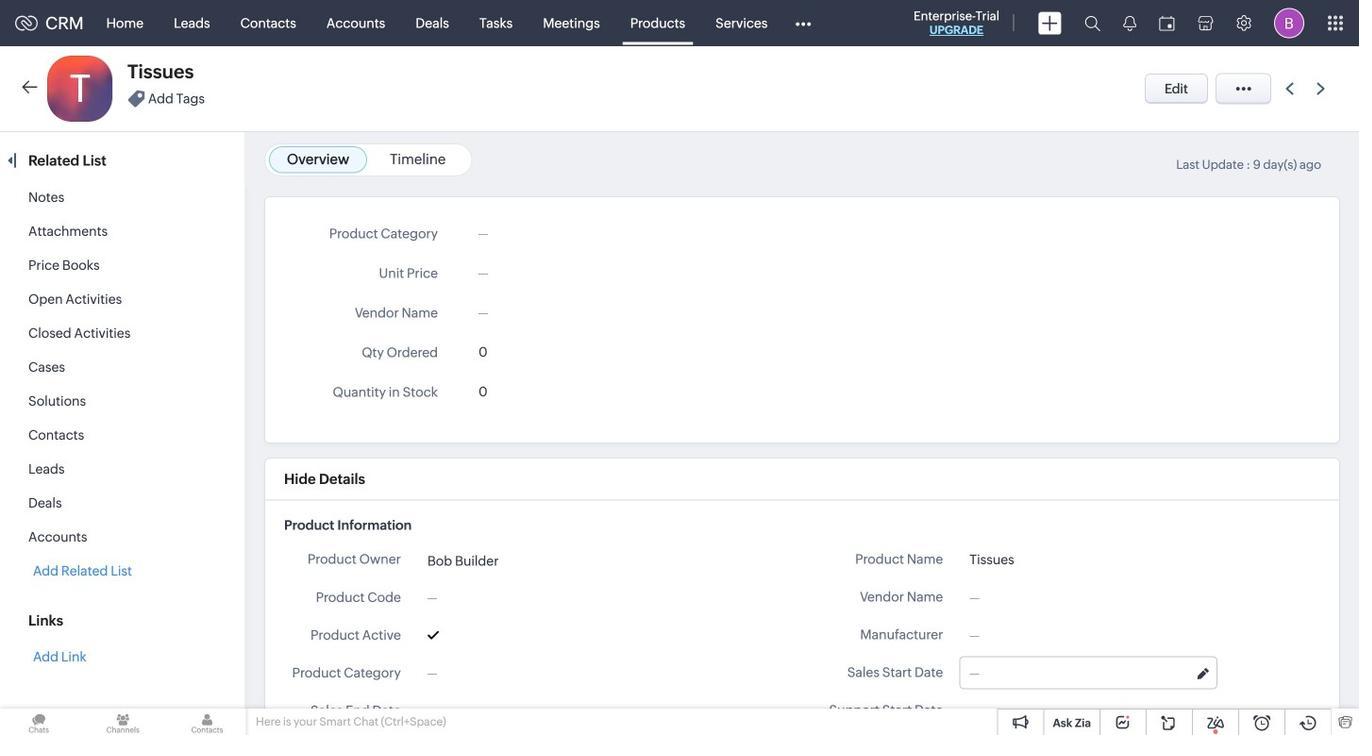 Task type: locate. For each thing, give the bounding box(es) containing it.
Other Modules field
[[783, 8, 823, 38]]

channels image
[[84, 709, 162, 735]]

signals element
[[1112, 0, 1148, 46]]

search element
[[1073, 0, 1112, 46]]

contacts image
[[168, 709, 246, 735]]

chats image
[[0, 709, 78, 735]]

previous record image
[[1285, 83, 1294, 95]]

profile element
[[1263, 0, 1316, 46]]

create menu element
[[1027, 0, 1073, 46]]

next record image
[[1317, 83, 1329, 95]]

calendar image
[[1159, 16, 1175, 31]]



Task type: vqa. For each thing, say whether or not it's contained in the screenshot.
tree
no



Task type: describe. For each thing, give the bounding box(es) containing it.
create menu image
[[1038, 12, 1062, 34]]

profile image
[[1274, 8, 1304, 38]]

logo image
[[15, 16, 38, 31]]

search image
[[1084, 15, 1100, 31]]

signals image
[[1123, 15, 1136, 31]]



